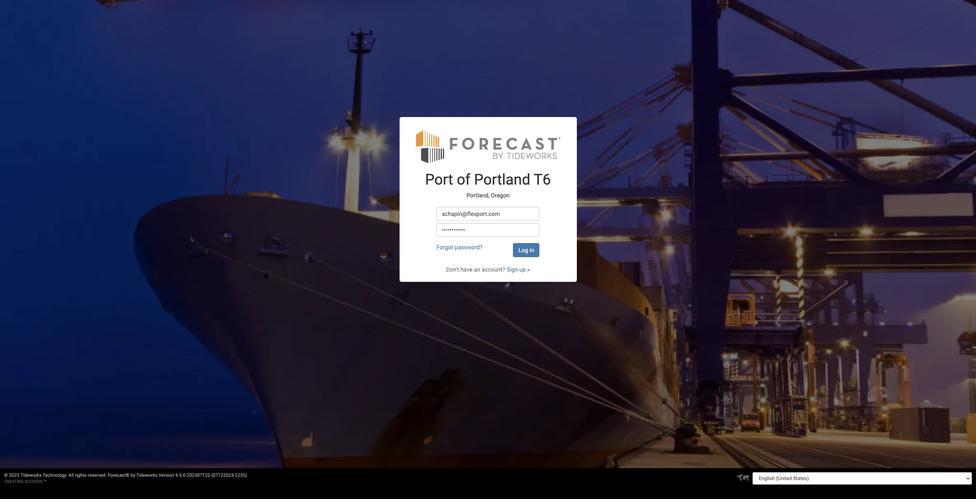 Task type: locate. For each thing, give the bounding box(es) containing it.
2023
[[9, 473, 19, 479]]

success
[[25, 480, 43, 485]]

forgot
[[437, 245, 454, 251]]

»
[[528, 267, 530, 273]]

rights
[[75, 473, 87, 479]]

Password password field
[[437, 223, 540, 237]]

tideworks
[[20, 473, 42, 479], [136, 473, 158, 479]]

Email or username text field
[[437, 207, 540, 221]]

t6
[[534, 171, 551, 189]]

sign
[[507, 267, 518, 273]]

technology.
[[43, 473, 67, 479]]

by
[[131, 473, 135, 479]]

password?
[[455, 245, 483, 251]]

tideworks right the by
[[136, 473, 158, 479]]

don't
[[447, 267, 459, 273]]

in
[[530, 247, 535, 254]]

creating
[[4, 480, 24, 485]]

reserved.
[[88, 473, 107, 479]]

don't have an account? sign up »
[[447, 267, 530, 273]]

©
[[4, 473, 8, 479]]

an
[[474, 267, 481, 273]]

1 horizontal spatial tideworks
[[136, 473, 158, 479]]

log
[[519, 247, 529, 254]]

1 tideworks from the left
[[20, 473, 42, 479]]

port of portland t6 portland, oregon
[[426, 171, 551, 199]]

© 2023 tideworks technology. all rights reserved. forecast® by tideworks version 9.5.0.202307122 (07122023-2235) creating success ℠
[[4, 473, 247, 485]]

account?
[[482, 267, 506, 273]]

version
[[159, 473, 174, 479]]

tideworks up success
[[20, 473, 42, 479]]

portland,
[[467, 192, 490, 199]]

℠
[[44, 480, 47, 485]]

0 horizontal spatial tideworks
[[20, 473, 42, 479]]



Task type: describe. For each thing, give the bounding box(es) containing it.
portland
[[475, 171, 531, 189]]

2 tideworks from the left
[[136, 473, 158, 479]]

9.5.0.202307122
[[176, 473, 210, 479]]

log in button
[[514, 244, 540, 258]]

sign up » link
[[507, 267, 530, 273]]

port
[[426, 171, 454, 189]]

forecast® by tideworks image
[[416, 130, 561, 164]]

oregon
[[491, 192, 510, 199]]

up
[[520, 267, 526, 273]]

all
[[69, 473, 74, 479]]

(07122023-
[[211, 473, 235, 479]]

forgot password? log in
[[437, 245, 535, 254]]

forgot password? link
[[437, 245, 483, 251]]

forecast®
[[108, 473, 129, 479]]

2235)
[[235, 473, 247, 479]]

of
[[457, 171, 471, 189]]

have
[[461, 267, 473, 273]]



Task type: vqa. For each thing, say whether or not it's contained in the screenshot.
Lists at the top
no



